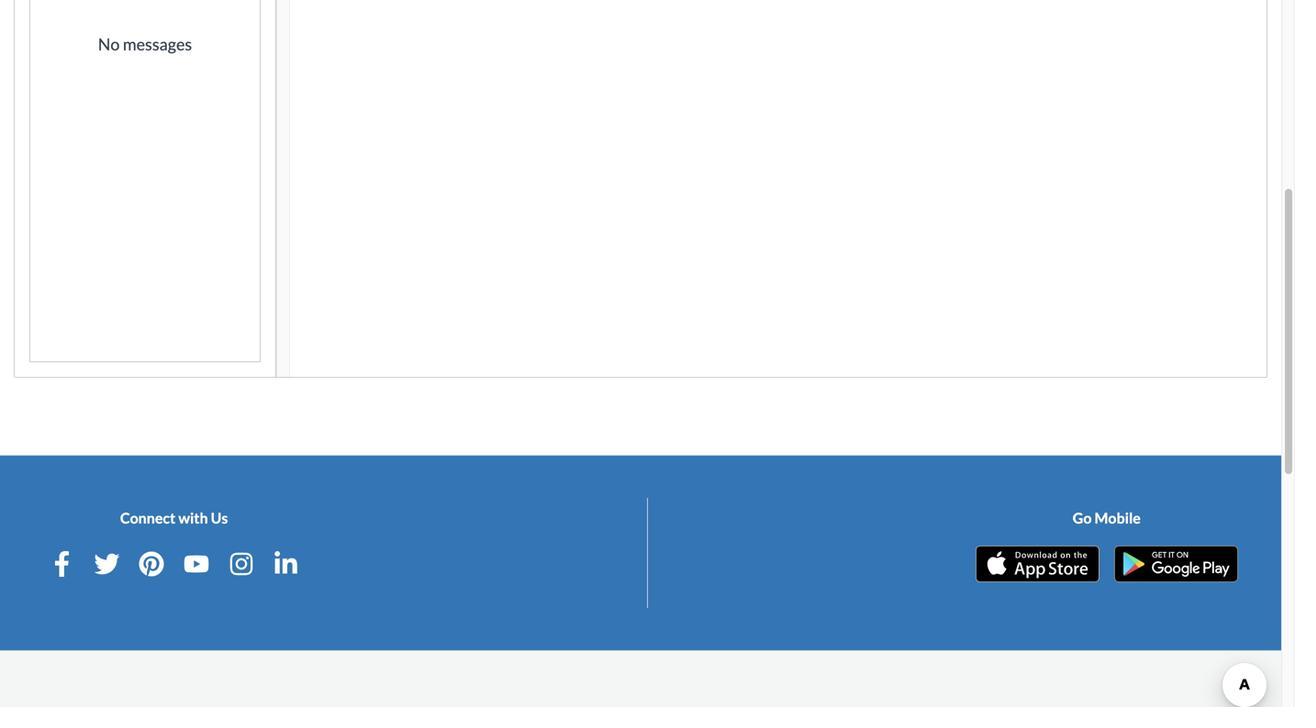Task type: vqa. For each thing, say whether or not it's contained in the screenshot.
the right happy
no



Task type: describe. For each thing, give the bounding box(es) containing it.
twitter image
[[94, 552, 120, 578]]

pinterest image
[[139, 552, 165, 578]]

go
[[1073, 510, 1092, 528]]

instagram image
[[228, 552, 254, 578]]

connect
[[120, 510, 176, 528]]

with
[[178, 510, 208, 528]]

messages
[[123, 34, 192, 54]]

facebook image
[[49, 552, 75, 578]]

download on the app store image
[[976, 546, 1100, 583]]

no messages
[[98, 34, 192, 54]]

go mobile
[[1073, 510, 1141, 528]]



Task type: locate. For each thing, give the bounding box(es) containing it.
linkedin image
[[273, 552, 299, 578]]

us
[[211, 510, 228, 528]]

get it on google play image
[[1114, 546, 1238, 583]]

no
[[98, 34, 120, 54]]

mobile
[[1095, 510, 1141, 528]]

youtube image
[[184, 552, 209, 578]]

connect with us
[[120, 510, 228, 528]]



